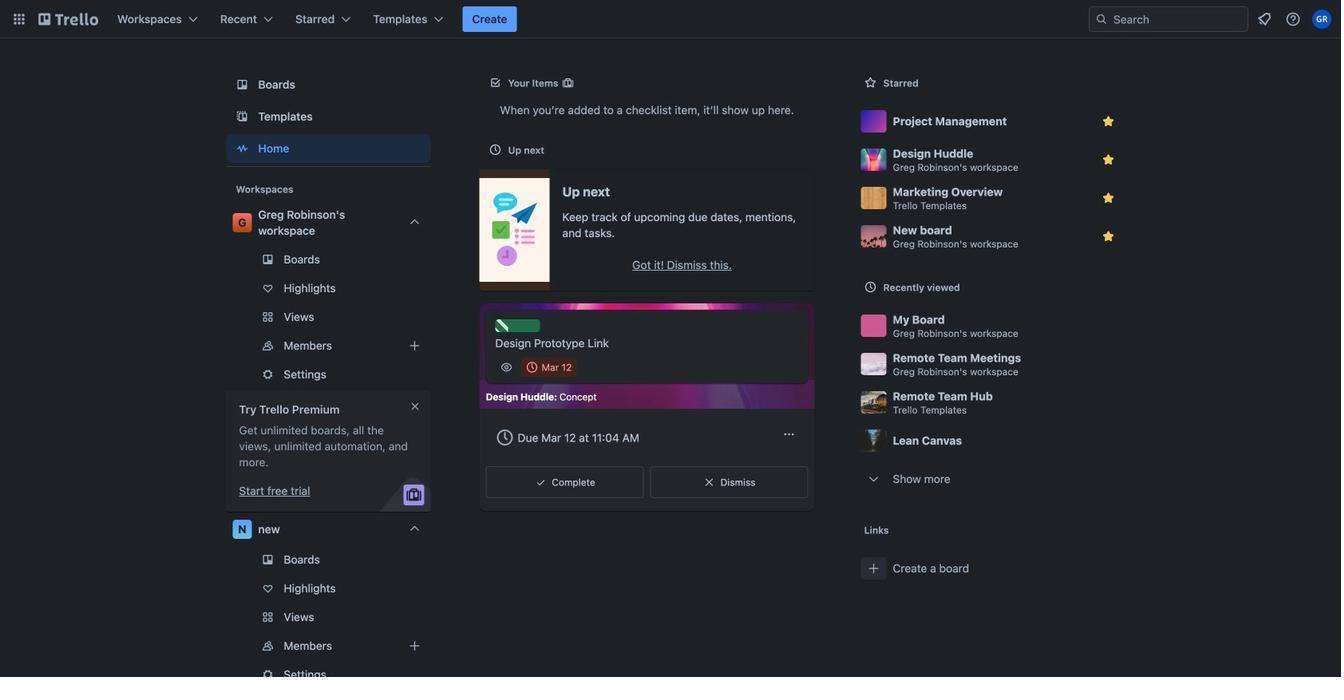 Task type: locate. For each thing, give the bounding box(es) containing it.
template board image
[[233, 107, 252, 126]]

greg robinson (gregrobinson96) image
[[1313, 10, 1332, 29]]

home image
[[233, 139, 252, 158]]

0 notifications image
[[1256, 10, 1275, 29]]

click to unstar new board. it will be removed from your starred list. image
[[1101, 228, 1117, 244]]

Search field
[[1109, 8, 1248, 30]]

add image
[[405, 637, 425, 656]]

add image
[[405, 336, 425, 355]]



Task type: describe. For each thing, give the bounding box(es) containing it.
search image
[[1096, 13, 1109, 26]]

click to unstar project management. it will be removed from your starred list. image
[[1101, 113, 1117, 129]]

primary element
[[0, 0, 1342, 38]]

back to home image
[[38, 6, 98, 32]]

open information menu image
[[1286, 11, 1302, 27]]

click to unstar marketing overview. it will be removed from your starred list. image
[[1101, 190, 1117, 206]]

color: green, title: none image
[[496, 320, 540, 332]]

board image
[[233, 75, 252, 94]]

click to unstar design huddle . it will be removed from your starred list. image
[[1101, 152, 1117, 168]]



Task type: vqa. For each thing, say whether or not it's contained in the screenshot.
Open Information Menu image
yes



